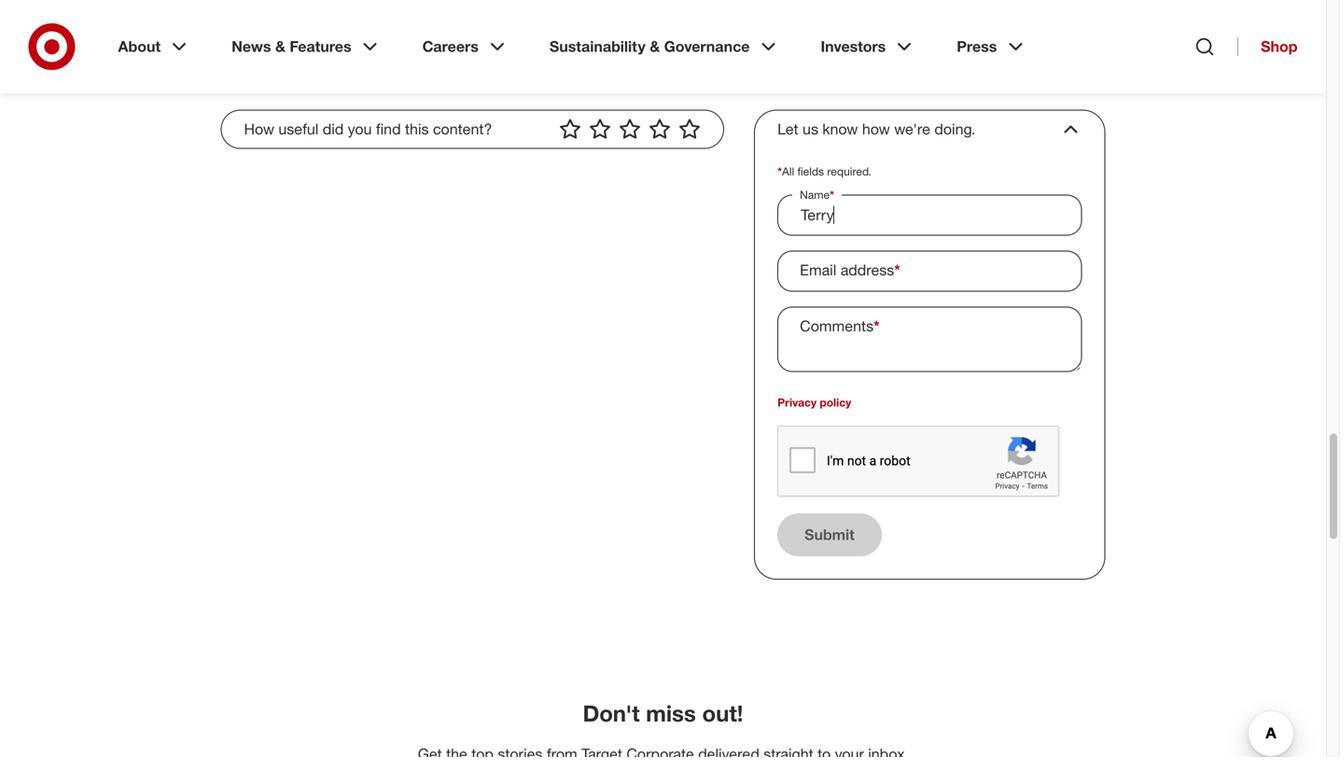 Task type: locate. For each thing, give the bounding box(es) containing it.
address
[[841, 261, 895, 279]]

& left "governance"
[[650, 37, 660, 56]]

out!
[[703, 700, 744, 727]]

* down * all fields required.
[[830, 188, 835, 202]]

&
[[275, 37, 286, 56], [650, 37, 660, 56]]

policy
[[820, 395, 852, 409]]

let
[[778, 120, 799, 138]]

& right news
[[275, 37, 286, 56]]

1 & from the left
[[275, 37, 286, 56]]

* down address
[[874, 317, 880, 335]]

* right the email
[[895, 261, 901, 279]]

submit
[[805, 526, 855, 544]]

about link
[[105, 22, 204, 71]]

& for features
[[275, 37, 286, 56]]

2 & from the left
[[650, 37, 660, 56]]

fields
[[798, 164, 825, 178]]

miss
[[646, 700, 696, 727]]

know
[[823, 120, 859, 138]]

let us know how we're doing.
[[778, 120, 976, 138]]

None email field
[[778, 251, 1083, 292]]

required.
[[828, 164, 872, 178]]

did
[[323, 120, 344, 138]]

*
[[778, 164, 783, 178], [830, 188, 835, 202], [895, 261, 901, 279], [874, 317, 880, 335]]

find
[[376, 120, 401, 138]]

submit button
[[778, 514, 882, 557]]

investors
[[821, 37, 886, 56]]

1 horizontal spatial &
[[650, 37, 660, 56]]

None text field
[[778, 195, 1083, 236]]

sustainability
[[550, 37, 646, 56]]

don't
[[583, 700, 640, 727]]

0 horizontal spatial &
[[275, 37, 286, 56]]

sustainability & governance
[[550, 37, 750, 56]]

None text field
[[778, 307, 1083, 372]]

privacy
[[778, 395, 817, 409]]

useful
[[279, 120, 319, 138]]

privacy policy
[[778, 395, 852, 409]]



Task type: vqa. For each thing, say whether or not it's contained in the screenshot.
OUT!
yes



Task type: describe. For each thing, give the bounding box(es) containing it.
press
[[957, 37, 998, 56]]

news
[[232, 37, 271, 56]]

let us know how we're doing. button
[[778, 118, 1083, 141]]

how
[[863, 120, 891, 138]]

investors link
[[808, 22, 929, 71]]

news & features link
[[219, 22, 395, 71]]

we're
[[895, 120, 931, 138]]

careers link
[[410, 22, 522, 71]]

name
[[800, 188, 830, 202]]

email
[[800, 261, 837, 279]]

careers
[[423, 37, 479, 56]]

press link
[[944, 22, 1041, 71]]

us
[[803, 120, 819, 138]]

shop
[[1262, 37, 1298, 56]]

how useful did you find this content?
[[244, 120, 492, 138]]

& for governance
[[650, 37, 660, 56]]

name *
[[800, 188, 835, 202]]

content?
[[433, 120, 492, 138]]

you
[[348, 120, 372, 138]]

sustainability & governance link
[[537, 22, 793, 71]]

email address *
[[800, 261, 901, 279]]

don't miss out!
[[583, 700, 744, 727]]

governance
[[664, 37, 750, 56]]

features
[[290, 37, 352, 56]]

* all fields required.
[[778, 164, 872, 178]]

how
[[244, 120, 275, 138]]

* left the fields
[[778, 164, 783, 178]]

all
[[783, 164, 795, 178]]

privacy policy link
[[778, 395, 852, 409]]

comments
[[800, 317, 874, 335]]

shop link
[[1238, 37, 1298, 56]]

this
[[405, 120, 429, 138]]

doing.
[[935, 120, 976, 138]]

about
[[118, 37, 161, 56]]

news & features
[[232, 37, 352, 56]]

comments *
[[800, 317, 880, 335]]



